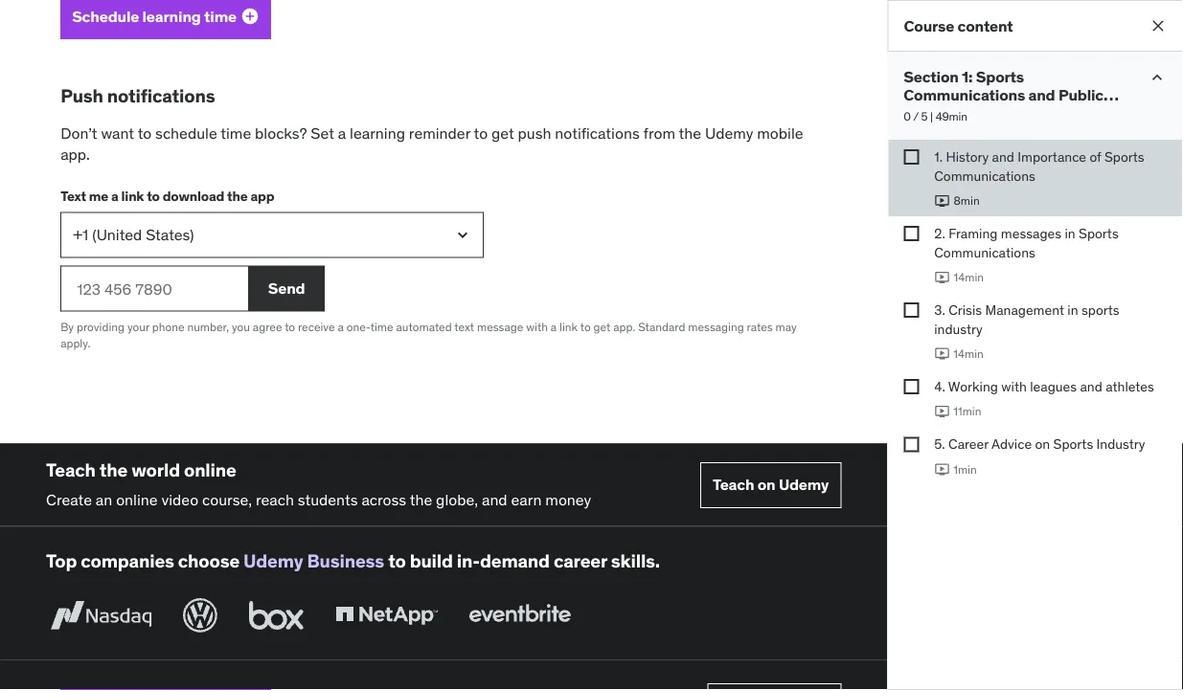 Task type: locate. For each thing, give the bounding box(es) containing it.
xsmall image
[[904, 303, 919, 318], [904, 437, 919, 453]]

1.
[[934, 148, 943, 165]]

time left 'blocks?'
[[221, 124, 251, 143]]

sports right 'messages'
[[1079, 225, 1119, 242]]

video
[[161, 491, 198, 510]]

communications up 49min
[[904, 85, 1025, 105]]

0 vertical spatial on
[[1035, 436, 1050, 453]]

1 vertical spatial app.
[[613, 321, 636, 335]]

3 xsmall image from the top
[[904, 380, 919, 395]]

notifications left from
[[555, 124, 640, 143]]

notifications up schedule
[[107, 85, 215, 108]]

0 horizontal spatial link
[[121, 188, 144, 205]]

0 horizontal spatial udemy
[[243, 550, 303, 573]]

1 vertical spatial get
[[594, 321, 611, 335]]

schedule learning time button
[[60, 0, 271, 40]]

text me a link to download the app
[[60, 188, 274, 205]]

to left standard
[[580, 321, 591, 335]]

one-
[[347, 321, 370, 335]]

0 vertical spatial 14min
[[954, 270, 984, 285]]

1 vertical spatial time
[[221, 124, 251, 143]]

0 vertical spatial link
[[121, 188, 144, 205]]

learning right set
[[350, 124, 405, 143]]

companies
[[81, 550, 174, 573]]

sports
[[976, 67, 1024, 87], [1105, 148, 1145, 165], [1079, 225, 1119, 242], [1054, 436, 1093, 453]]

teach for on
[[713, 476, 754, 496]]

123 456 7890 text field
[[60, 266, 248, 312]]

management
[[985, 301, 1064, 319]]

2 xsmall image from the top
[[904, 226, 919, 242]]

1. history and importance of sports communications
[[934, 148, 1145, 184]]

course,
[[202, 491, 252, 510]]

2.
[[934, 225, 945, 242]]

learning inside button
[[142, 7, 201, 26]]

0 horizontal spatial teach
[[46, 460, 96, 483]]

5.
[[934, 436, 945, 453]]

app. down don't
[[60, 145, 90, 165]]

communications inside 'section 1: sports communications and public relations'
[[904, 85, 1025, 105]]

text
[[60, 188, 86, 205]]

importance
[[1018, 148, 1087, 165]]

send button
[[248, 266, 325, 312]]

1 vertical spatial udemy
[[779, 476, 829, 496]]

industry
[[1097, 436, 1145, 453]]

me
[[89, 188, 108, 205]]

sports right '1:'
[[976, 67, 1024, 87]]

link inside by providing your phone number, you agree to receive a one-time automated text message with a link to get app. standard messaging rates may apply.
[[560, 321, 578, 335]]

in-
[[457, 550, 480, 573]]

play framing messages in sports communications image
[[934, 270, 950, 285]]

xsmall image left 3.
[[904, 303, 919, 318]]

14min
[[954, 270, 984, 285], [954, 347, 984, 362]]

time left automated
[[370, 321, 393, 335]]

a left the one-
[[338, 321, 344, 335]]

time inside button
[[204, 7, 237, 26]]

communications down framing
[[934, 244, 1036, 261]]

to left build
[[388, 550, 406, 573]]

communications
[[904, 85, 1025, 105], [934, 167, 1036, 184], [934, 244, 1036, 261]]

number,
[[187, 321, 229, 335]]

link
[[121, 188, 144, 205], [560, 321, 578, 335]]

xsmall image
[[904, 150, 919, 165], [904, 226, 919, 242], [904, 380, 919, 395]]

xsmall image left 2.
[[904, 226, 919, 242]]

create
[[46, 491, 92, 510]]

1 horizontal spatial teach
[[713, 476, 754, 496]]

1 vertical spatial communications
[[934, 167, 1036, 184]]

sports inside 1. history and importance of sports communications
[[1105, 148, 1145, 165]]

get left standard
[[594, 321, 611, 335]]

blocks?
[[255, 124, 307, 143]]

choose
[[178, 550, 240, 573]]

1 vertical spatial link
[[560, 321, 578, 335]]

0 vertical spatial learning
[[142, 7, 201, 26]]

send
[[268, 279, 305, 299]]

xsmall image for 1.
[[904, 150, 919, 165]]

0 vertical spatial xsmall image
[[904, 303, 919, 318]]

sports inside 2. framing messages in sports communications
[[1079, 225, 1119, 242]]

advice
[[992, 436, 1032, 453]]

1 14min from the top
[[954, 270, 984, 285]]

notifications inside don't want to schedule time blocks? set a learning reminder to get push notifications from the udemy mobile app.
[[555, 124, 640, 143]]

top companies choose udemy business to build in-demand career skills.
[[46, 550, 660, 573]]

learning inside don't want to schedule time blocks? set a learning reminder to get push notifications from the udemy mobile app.
[[350, 124, 405, 143]]

play career advice on sports industry image
[[934, 462, 950, 478]]

small image
[[240, 7, 260, 27]]

agree
[[253, 321, 282, 335]]

1 horizontal spatial on
[[1035, 436, 1050, 453]]

and
[[1029, 85, 1055, 105], [992, 148, 1015, 165], [1080, 378, 1103, 395], [482, 491, 507, 510]]

business
[[307, 550, 384, 573]]

14min right play framing messages in sports communications image
[[954, 270, 984, 285]]

1 vertical spatial learning
[[350, 124, 405, 143]]

time inside by providing your phone number, you agree to receive a one-time automated text message with a link to get app. standard messaging rates may apply.
[[370, 321, 393, 335]]

udemy
[[705, 124, 753, 143], [779, 476, 829, 496], [243, 550, 303, 573]]

career
[[949, 436, 989, 453]]

by
[[60, 321, 74, 335]]

and right history
[[992, 148, 1015, 165]]

push
[[60, 85, 103, 108]]

relations
[[904, 104, 971, 123]]

2 xsmall image from the top
[[904, 437, 919, 453]]

teach
[[46, 460, 96, 483], [713, 476, 754, 496]]

a right message
[[551, 321, 557, 335]]

communications down history
[[934, 167, 1036, 184]]

0 vertical spatial with
[[526, 321, 548, 335]]

1 horizontal spatial app.
[[613, 321, 636, 335]]

0 horizontal spatial get
[[492, 124, 514, 143]]

0 horizontal spatial learning
[[142, 7, 201, 26]]

want
[[101, 124, 134, 143]]

49min
[[936, 109, 968, 124]]

messaging
[[688, 321, 744, 335]]

xsmall image left 4.
[[904, 380, 919, 395]]

a
[[338, 124, 346, 143], [111, 188, 118, 205], [338, 321, 344, 335], [551, 321, 557, 335]]

0 vertical spatial online
[[184, 460, 236, 483]]

link right me
[[121, 188, 144, 205]]

a right set
[[338, 124, 346, 143]]

course content
[[904, 16, 1013, 35]]

and inside 'section 1: sports communications and public relations'
[[1029, 85, 1055, 105]]

to
[[138, 124, 152, 143], [474, 124, 488, 143], [147, 188, 160, 205], [285, 321, 295, 335], [580, 321, 591, 335], [388, 550, 406, 573]]

in
[[1065, 225, 1076, 242], [1068, 301, 1078, 319]]

1 horizontal spatial udemy
[[705, 124, 753, 143]]

get left push
[[492, 124, 514, 143]]

xsmall image for 3.
[[904, 303, 919, 318]]

2. framing messages in sports communications
[[934, 225, 1119, 261]]

2 14min from the top
[[954, 347, 984, 362]]

14min right "play crisis management in sports industry" image
[[954, 347, 984, 362]]

0 vertical spatial get
[[492, 124, 514, 143]]

in inside 2. framing messages in sports communications
[[1065, 225, 1076, 242]]

0 horizontal spatial app.
[[60, 145, 90, 165]]

from
[[643, 124, 676, 143]]

in inside 3. crisis management in sports industry
[[1068, 301, 1078, 319]]

1 vertical spatial with
[[1002, 378, 1027, 395]]

with right message
[[526, 321, 548, 335]]

set
[[311, 124, 334, 143]]

section 1: sports communications and public relations
[[904, 67, 1104, 123]]

push notifications
[[60, 85, 215, 108]]

the left globe,
[[410, 491, 432, 510]]

the
[[679, 124, 702, 143], [227, 188, 248, 205], [99, 460, 128, 483], [410, 491, 432, 510]]

box image
[[244, 596, 309, 638]]

xsmall image left 5.
[[904, 437, 919, 453]]

1 horizontal spatial with
[[1002, 378, 1027, 395]]

0 horizontal spatial online
[[116, 491, 158, 510]]

/
[[913, 109, 919, 124]]

8min
[[954, 193, 980, 208]]

0 vertical spatial notifications
[[107, 85, 215, 108]]

1 vertical spatial xsmall image
[[904, 226, 919, 242]]

3. crisis management in sports industry
[[934, 301, 1120, 338]]

0 vertical spatial time
[[204, 7, 237, 26]]

time inside don't want to schedule time blocks? set a learning reminder to get push notifications from the udemy mobile app.
[[221, 124, 251, 143]]

teach inside teach on udemy link
[[713, 476, 754, 496]]

sports right of
[[1105, 148, 1145, 165]]

automated
[[396, 321, 452, 335]]

time left small icon
[[204, 7, 237, 26]]

1 vertical spatial on
[[758, 476, 776, 496]]

0 horizontal spatial with
[[526, 321, 548, 335]]

don't want to schedule time blocks? set a learning reminder to get push notifications from the udemy mobile app.
[[60, 124, 803, 165]]

1 horizontal spatial learning
[[350, 124, 405, 143]]

teach on udemy
[[713, 476, 829, 496]]

online up course,
[[184, 460, 236, 483]]

schedule
[[155, 124, 217, 143]]

1 xsmall image from the top
[[904, 303, 919, 318]]

volkswagen image
[[179, 596, 221, 638]]

xsmall image for 5.
[[904, 437, 919, 453]]

1:
[[962, 67, 973, 87]]

download
[[163, 188, 224, 205]]

with left leagues at the bottom
[[1002, 378, 1027, 395]]

push
[[518, 124, 551, 143]]

in left sports
[[1068, 301, 1078, 319]]

0 vertical spatial app.
[[60, 145, 90, 165]]

the left app
[[227, 188, 248, 205]]

and right leagues at the bottom
[[1080, 378, 1103, 395]]

learning
[[142, 7, 201, 26], [350, 124, 405, 143]]

xsmall image left 1.
[[904, 150, 919, 165]]

14min for industry
[[954, 347, 984, 362]]

the right from
[[679, 124, 702, 143]]

and left public
[[1029, 85, 1055, 105]]

1 vertical spatial in
[[1068, 301, 1078, 319]]

reach
[[256, 491, 294, 510]]

0 vertical spatial xsmall image
[[904, 150, 919, 165]]

app. left standard
[[613, 321, 636, 335]]

1 horizontal spatial link
[[560, 321, 578, 335]]

1 vertical spatial online
[[116, 491, 158, 510]]

4. working with leagues and athletes
[[934, 378, 1154, 395]]

netapp image
[[332, 596, 442, 638]]

0 vertical spatial udemy
[[705, 124, 753, 143]]

1 vertical spatial notifications
[[555, 124, 640, 143]]

and left earn
[[482, 491, 507, 510]]

online right an
[[116, 491, 158, 510]]

to right the agree
[[285, 321, 295, 335]]

2 vertical spatial time
[[370, 321, 393, 335]]

eventbrite image
[[465, 596, 575, 638]]

don't
[[60, 124, 97, 143]]

get
[[492, 124, 514, 143], [594, 321, 611, 335]]

0 vertical spatial communications
[[904, 85, 1025, 105]]

app. inside by providing your phone number, you agree to receive a one-time automated text message with a link to get app. standard messaging rates may apply.
[[613, 321, 636, 335]]

text
[[454, 321, 474, 335]]

1 vertical spatial xsmall image
[[904, 437, 919, 453]]

1 horizontal spatial notifications
[[555, 124, 640, 143]]

1 xsmall image from the top
[[904, 150, 919, 165]]

0 horizontal spatial on
[[758, 476, 776, 496]]

app. inside don't want to schedule time blocks? set a learning reminder to get push notifications from the udemy mobile app.
[[60, 145, 90, 165]]

|
[[930, 109, 933, 124]]

communications inside 1. history and importance of sports communications
[[934, 167, 1036, 184]]

2 vertical spatial xsmall image
[[904, 380, 919, 395]]

athletes
[[1106, 378, 1154, 395]]

in for sports
[[1065, 225, 1076, 242]]

2 vertical spatial communications
[[934, 244, 1036, 261]]

1 vertical spatial 14min
[[954, 347, 984, 362]]

play working with leagues and athletes image
[[934, 404, 950, 420]]

and inside 1. history and importance of sports communications
[[992, 148, 1015, 165]]

link right message
[[560, 321, 578, 335]]

0 vertical spatial in
[[1065, 225, 1076, 242]]

learning right schedule
[[142, 7, 201, 26]]

online
[[184, 460, 236, 483], [116, 491, 158, 510]]

teach inside teach the world online create an online video course, reach students across the globe, and earn money
[[46, 460, 96, 483]]

1 horizontal spatial get
[[594, 321, 611, 335]]

in right 'messages'
[[1065, 225, 1076, 242]]

play crisis management in sports industry image
[[934, 347, 950, 362]]



Task type: describe. For each thing, give the bounding box(es) containing it.
your
[[127, 321, 149, 335]]

small image
[[1148, 68, 1167, 87]]

demand
[[480, 550, 550, 573]]

top
[[46, 550, 77, 573]]

a inside don't want to schedule time blocks? set a learning reminder to get push notifications from the udemy mobile app.
[[338, 124, 346, 143]]

nasdaq image
[[46, 596, 156, 638]]

by providing your phone number, you agree to receive a one-time automated text message with a link to get app. standard messaging rates may apply.
[[60, 321, 797, 352]]

leagues
[[1030, 378, 1077, 395]]

world
[[131, 460, 180, 483]]

schedule learning time
[[72, 7, 237, 26]]

sports left industry
[[1054, 436, 1093, 453]]

framing
[[949, 225, 998, 242]]

with inside by providing your phone number, you agree to receive a one-time automated text message with a link to get app. standard messaging rates may apply.
[[526, 321, 548, 335]]

sidebar element
[[887, 0, 1183, 691]]

0
[[904, 109, 911, 124]]

0 / 5 | 49min
[[904, 109, 968, 124]]

course
[[904, 16, 954, 35]]

udemy inside don't want to schedule time blocks? set a learning reminder to get push notifications from the udemy mobile app.
[[705, 124, 753, 143]]

2 vertical spatial udemy
[[243, 550, 303, 573]]

students
[[298, 491, 358, 510]]

get inside by providing your phone number, you agree to receive a one-time automated text message with a link to get app. standard messaging rates may apply.
[[594, 321, 611, 335]]

rates
[[747, 321, 773, 335]]

communications inside 2. framing messages in sports communications
[[934, 244, 1036, 261]]

standard
[[638, 321, 685, 335]]

section
[[904, 67, 959, 87]]

11min
[[954, 405, 982, 419]]

and inside teach the world online create an online video course, reach students across the globe, and earn money
[[482, 491, 507, 510]]

skills.
[[611, 550, 660, 573]]

industry
[[934, 320, 983, 338]]

the inside don't want to schedule time blocks? set a learning reminder to get push notifications from the udemy mobile app.
[[679, 124, 702, 143]]

0 horizontal spatial notifications
[[107, 85, 215, 108]]

sports
[[1082, 301, 1120, 319]]

on inside teach on udemy link
[[758, 476, 776, 496]]

may
[[776, 321, 797, 335]]

an
[[96, 491, 112, 510]]

receive
[[298, 321, 335, 335]]

working
[[948, 378, 998, 395]]

xsmall image for 2.
[[904, 226, 919, 242]]

teach on udemy link
[[700, 463, 841, 509]]

globe,
[[436, 491, 478, 510]]

content
[[957, 16, 1013, 35]]

the up an
[[99, 460, 128, 483]]

udemy business link
[[243, 550, 384, 573]]

14min for communications
[[954, 270, 984, 285]]

build
[[410, 550, 453, 573]]

section 1: sports communications and public relations button
[[904, 67, 1133, 123]]

5. career advice on sports industry
[[934, 436, 1145, 453]]

get inside don't want to schedule time blocks? set a learning reminder to get push notifications from the udemy mobile app.
[[492, 124, 514, 143]]

to left download
[[147, 188, 160, 205]]

4.
[[934, 378, 945, 395]]

mobile
[[757, 124, 803, 143]]

close course content sidebar image
[[1149, 16, 1168, 35]]

app
[[250, 188, 274, 205]]

phone
[[152, 321, 184, 335]]

xsmall image for 4.
[[904, 380, 919, 395]]

5
[[921, 109, 928, 124]]

a right me
[[111, 188, 118, 205]]

with inside sidebar element
[[1002, 378, 1027, 395]]

reminder
[[409, 124, 470, 143]]

teach for the
[[46, 460, 96, 483]]

you
[[232, 321, 250, 335]]

to right want
[[138, 124, 152, 143]]

in for sports
[[1068, 301, 1078, 319]]

to right reminder
[[474, 124, 488, 143]]

crisis
[[949, 301, 982, 319]]

career
[[554, 550, 607, 573]]

apply.
[[60, 337, 90, 352]]

providing
[[77, 321, 125, 335]]

public
[[1059, 85, 1104, 105]]

3.
[[934, 301, 945, 319]]

money
[[545, 491, 591, 510]]

teach the world online create an online video course, reach students across the globe, and earn money
[[46, 460, 591, 510]]

1 horizontal spatial online
[[184, 460, 236, 483]]

messages
[[1001, 225, 1062, 242]]

history
[[946, 148, 989, 165]]

message
[[477, 321, 523, 335]]

across
[[362, 491, 406, 510]]

on inside sidebar element
[[1035, 436, 1050, 453]]

earn
[[511, 491, 542, 510]]

play history and importance of sports communications image
[[934, 193, 950, 209]]

sports inside 'section 1: sports communications and public relations'
[[976, 67, 1024, 87]]

1min
[[954, 462, 977, 477]]

2 horizontal spatial udemy
[[779, 476, 829, 496]]

schedule
[[72, 7, 139, 26]]

of
[[1090, 148, 1101, 165]]



Task type: vqa. For each thing, say whether or not it's contained in the screenshot.
the time in the Schedule learning time button
yes



